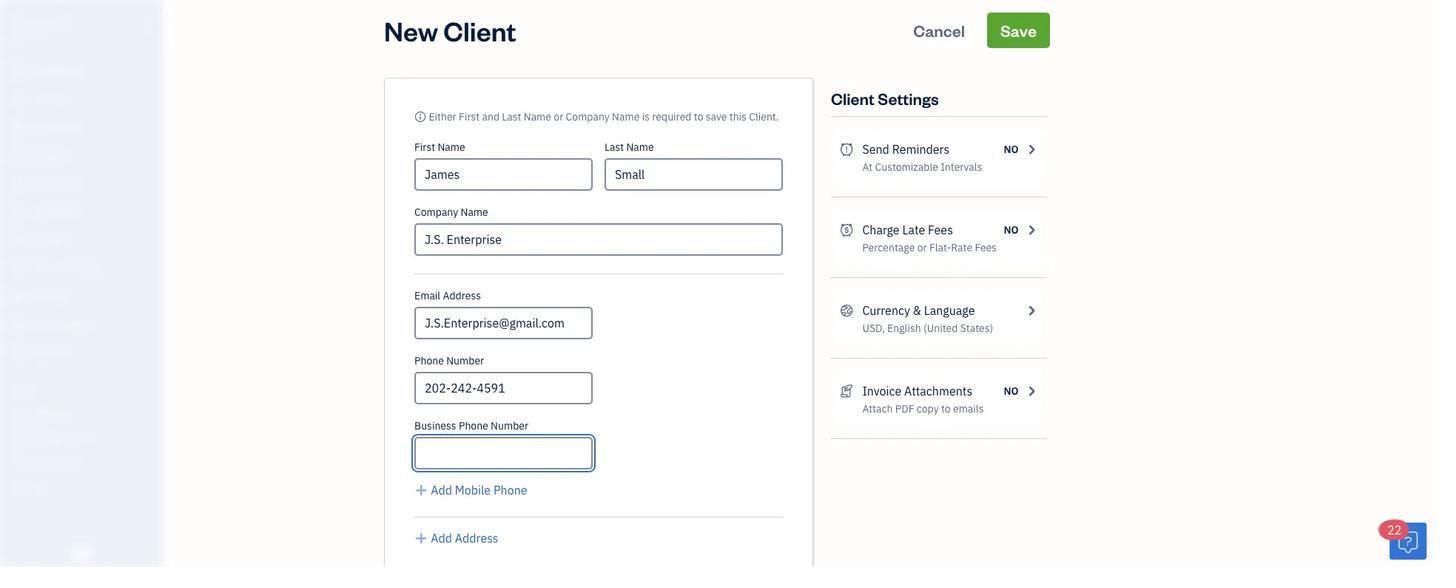 Task type: vqa. For each thing, say whether or not it's contained in the screenshot.
the top Address
yes



Task type: locate. For each thing, give the bounding box(es) containing it.
company down "first name"
[[414, 205, 458, 219]]

1 vertical spatial address
[[455, 531, 499, 547]]

phone down 'email'
[[414, 354, 444, 368]]

2 add from the top
[[431, 531, 452, 547]]

0 vertical spatial client
[[444, 13, 516, 48]]

&
[[913, 303, 921, 319]]

1 chevronright image from the top
[[1025, 141, 1038, 158]]

either first and last name or company name is required to save this client.
[[429, 110, 779, 124]]

last down the either first and last name or company name is required to save this client.
[[605, 140, 624, 154]]

1 vertical spatial add
[[431, 531, 452, 547]]

1 vertical spatial company
[[414, 205, 458, 219]]

1 horizontal spatial fees
[[975, 241, 997, 255]]

name
[[524, 110, 551, 124], [612, 110, 640, 124], [438, 140, 465, 154], [626, 140, 654, 154], [461, 205, 488, 219]]

1 vertical spatial client
[[831, 88, 875, 109]]

1 no from the top
[[1004, 142, 1019, 156]]

1 vertical spatial chevronright image
[[1025, 221, 1038, 239]]

emails
[[953, 402, 984, 416]]

first left and
[[459, 110, 480, 124]]

2 chevronright image from the top
[[1025, 383, 1038, 400]]

0 horizontal spatial or
[[554, 110, 563, 124]]

latefees image
[[840, 221, 854, 239]]

chevronright image
[[1025, 141, 1038, 158], [1025, 221, 1038, 239]]

1 vertical spatial number
[[491, 419, 529, 433]]

0 horizontal spatial last
[[502, 110, 521, 124]]

1 vertical spatial fees
[[975, 241, 997, 255]]

3 no from the top
[[1004, 384, 1019, 398]]

project image
[[10, 233, 27, 248]]

or
[[554, 110, 563, 124], [917, 241, 927, 255]]

fees up flat-
[[928, 222, 953, 238]]

number up business phone number "text field"
[[491, 419, 529, 433]]

1 vertical spatial chevronright image
[[1025, 383, 1038, 400]]

add right plus image
[[431, 531, 452, 547]]

at customizable intervals
[[862, 160, 982, 174]]

to
[[694, 110, 703, 124], [941, 402, 951, 416]]

or right and
[[554, 110, 563, 124]]

2 vertical spatial no
[[1004, 384, 1019, 398]]

last right and
[[502, 110, 521, 124]]

business phone number
[[414, 419, 529, 433]]

either
[[429, 110, 456, 124]]

client image
[[10, 93, 27, 107]]

1 vertical spatial last
[[605, 140, 624, 154]]

name down first name text box
[[461, 205, 488, 219]]

phone
[[414, 354, 444, 368], [459, 419, 488, 433], [494, 483, 527, 498]]

owner
[[12, 30, 39, 41]]

bank connections image
[[11, 454, 158, 466]]

attach
[[862, 402, 893, 416]]

1 vertical spatial no
[[1004, 223, 1019, 237]]

1 horizontal spatial phone
[[459, 419, 488, 433]]

First Name text field
[[414, 158, 593, 191]]

0 vertical spatial last
[[502, 110, 521, 124]]

add address button
[[414, 530, 499, 548]]

0 vertical spatial add
[[431, 483, 452, 498]]

add
[[431, 483, 452, 498], [431, 531, 452, 547]]

name down either
[[438, 140, 465, 154]]

business
[[414, 419, 456, 433]]

0 vertical spatial chevronright image
[[1025, 302, 1038, 320]]

add for add address
[[431, 531, 452, 547]]

charge late fees
[[862, 222, 953, 238]]

number
[[446, 354, 484, 368], [491, 419, 529, 433]]

phone inside button
[[494, 483, 527, 498]]

email address
[[414, 289, 481, 303]]

1 vertical spatial to
[[941, 402, 951, 416]]

chevronright image for currency & language
[[1025, 302, 1038, 320]]

cancel button
[[900, 13, 978, 48]]

phone right mobile
[[494, 483, 527, 498]]

Last Name text field
[[605, 158, 783, 191]]

1 horizontal spatial client
[[831, 88, 875, 109]]

attachments
[[904, 384, 973, 399]]

2 chevronright image from the top
[[1025, 221, 1038, 239]]

client
[[444, 13, 516, 48], [831, 88, 875, 109]]

address
[[443, 289, 481, 303], [455, 531, 499, 547]]

0 horizontal spatial company
[[414, 205, 458, 219]]

1 add from the top
[[431, 483, 452, 498]]

1 horizontal spatial first
[[459, 110, 480, 124]]

chevronright image for charge late fees
[[1025, 221, 1038, 239]]

0 horizontal spatial to
[[694, 110, 703, 124]]

address for add address
[[455, 531, 499, 547]]

invoices image
[[840, 383, 854, 400]]

last
[[502, 110, 521, 124], [605, 140, 624, 154]]

1 chevronright image from the top
[[1025, 302, 1038, 320]]

main element
[[0, 0, 200, 568]]

rate
[[951, 241, 973, 255]]

0 vertical spatial address
[[443, 289, 481, 303]]

latereminders image
[[840, 141, 854, 158]]

charge
[[862, 222, 900, 238]]

company
[[566, 110, 610, 124], [414, 205, 458, 219]]

company name
[[414, 205, 488, 219]]

phone right business
[[459, 419, 488, 433]]

add address
[[431, 531, 499, 547]]

add inside button
[[431, 483, 452, 498]]

nelson llc owner
[[12, 13, 72, 41]]

late
[[902, 222, 925, 238]]

0 vertical spatial to
[[694, 110, 703, 124]]

client up latereminders icon
[[831, 88, 875, 109]]

no for invoice attachments
[[1004, 384, 1019, 398]]

to left the save
[[694, 110, 703, 124]]

1 vertical spatial or
[[917, 241, 927, 255]]

address right 'email'
[[443, 289, 481, 303]]

add right plus icon
[[431, 483, 452, 498]]

1 horizontal spatial to
[[941, 402, 951, 416]]

add inside button
[[431, 531, 452, 547]]

address down add mobile phone
[[455, 531, 499, 547]]

0 horizontal spatial fees
[[928, 222, 953, 238]]

number up 'phone number' text box on the bottom left
[[446, 354, 484, 368]]

copy
[[917, 402, 939, 416]]

is
[[642, 110, 650, 124]]

name down is
[[626, 140, 654, 154]]

payment image
[[10, 177, 27, 192]]

cancel
[[913, 20, 965, 41]]

fees
[[928, 222, 953, 238], [975, 241, 997, 255]]

intervals
[[941, 160, 982, 174]]

1 horizontal spatial or
[[917, 241, 927, 255]]

states)
[[960, 322, 993, 335]]

items and services image
[[11, 431, 158, 443]]

2 vertical spatial phone
[[494, 483, 527, 498]]

percentage or flat-rate fees
[[862, 241, 997, 255]]

name left is
[[612, 110, 640, 124]]

first down primary icon
[[414, 140, 435, 154]]

0 vertical spatial no
[[1004, 142, 1019, 156]]

no
[[1004, 142, 1019, 156], [1004, 223, 1019, 237], [1004, 384, 1019, 398]]

address inside button
[[455, 531, 499, 547]]

estimate image
[[10, 121, 27, 135]]

last name
[[605, 140, 654, 154]]

0 horizontal spatial phone
[[414, 354, 444, 368]]

address for email address
[[443, 289, 481, 303]]

1 vertical spatial first
[[414, 140, 435, 154]]

chevronright image
[[1025, 302, 1038, 320], [1025, 383, 1038, 400]]

0 horizontal spatial number
[[446, 354, 484, 368]]

0 vertical spatial first
[[459, 110, 480, 124]]

0 vertical spatial chevronright image
[[1025, 141, 1038, 158]]

add mobile phone
[[431, 483, 527, 498]]

invoice
[[862, 384, 902, 399]]

(united
[[924, 322, 958, 335]]

flat-
[[929, 241, 951, 255]]

fees right rate
[[975, 241, 997, 255]]

2 no from the top
[[1004, 223, 1019, 237]]

1 horizontal spatial last
[[605, 140, 624, 154]]

expense image
[[10, 205, 27, 220]]

invoice image
[[10, 149, 27, 164]]

company up last name
[[566, 110, 610, 124]]

settings image
[[11, 478, 158, 490]]

0 vertical spatial company
[[566, 110, 610, 124]]

or left flat-
[[917, 241, 927, 255]]

client right new
[[444, 13, 516, 48]]

first
[[459, 110, 480, 124], [414, 140, 435, 154]]

to right copy
[[941, 402, 951, 416]]

name for company name
[[461, 205, 488, 219]]

2 horizontal spatial phone
[[494, 483, 527, 498]]



Task type: describe. For each thing, give the bounding box(es) containing it.
send reminders
[[862, 142, 950, 157]]

language
[[924, 303, 975, 319]]

Company Name text field
[[414, 224, 783, 256]]

email
[[414, 289, 440, 303]]

name for first name
[[438, 140, 465, 154]]

chart image
[[10, 317, 27, 332]]

settings
[[878, 88, 939, 109]]

no for send reminders
[[1004, 142, 1019, 156]]

1 horizontal spatial company
[[566, 110, 610, 124]]

pdf
[[895, 402, 914, 416]]

add for add mobile phone
[[431, 483, 452, 498]]

Business Phone Number text field
[[414, 437, 593, 470]]

at
[[862, 160, 873, 174]]

0 vertical spatial fees
[[928, 222, 953, 238]]

Phone Number text field
[[414, 372, 593, 405]]

Email Address text field
[[414, 307, 593, 340]]

new client
[[384, 13, 516, 48]]

save
[[706, 110, 727, 124]]

plus image
[[414, 530, 428, 548]]

llc
[[52, 13, 72, 28]]

0 vertical spatial phone
[[414, 354, 444, 368]]

required
[[652, 110, 692, 124]]

invoice attachments
[[862, 384, 973, 399]]

usd,
[[862, 322, 885, 335]]

apps image
[[11, 383, 158, 395]]

22 button
[[1380, 521, 1427, 560]]

0 vertical spatial or
[[554, 110, 563, 124]]

timer image
[[10, 261, 27, 276]]

send
[[862, 142, 889, 157]]

dashboard image
[[10, 64, 27, 79]]

name for last name
[[626, 140, 654, 154]]

no for charge late fees
[[1004, 223, 1019, 237]]

phone number
[[414, 354, 484, 368]]

nelson
[[12, 13, 50, 28]]

currency
[[862, 303, 910, 319]]

money image
[[10, 289, 27, 304]]

primary image
[[414, 110, 426, 124]]

customizable
[[875, 160, 938, 174]]

mobile
[[455, 483, 491, 498]]

this
[[730, 110, 747, 124]]

report image
[[10, 346, 27, 360]]

0 vertical spatial number
[[446, 354, 484, 368]]

client settings
[[831, 88, 939, 109]]

reminders
[[892, 142, 950, 157]]

plus image
[[414, 482, 428, 500]]

percentage
[[862, 241, 915, 255]]

add mobile phone button
[[414, 482, 527, 500]]

currencyandlanguage image
[[840, 302, 854, 320]]

and
[[482, 110, 500, 124]]

22
[[1388, 523, 1402, 538]]

first name
[[414, 140, 465, 154]]

english
[[887, 322, 921, 335]]

attach pdf copy to emails
[[862, 402, 984, 416]]

new
[[384, 13, 438, 48]]

freshbooks image
[[70, 544, 93, 562]]

chevronright image for no
[[1025, 383, 1038, 400]]

client.
[[749, 110, 779, 124]]

save button
[[987, 13, 1050, 48]]

resource center badge image
[[1390, 523, 1427, 560]]

0 horizontal spatial client
[[444, 13, 516, 48]]

team members image
[[11, 407, 158, 419]]

0 horizontal spatial first
[[414, 140, 435, 154]]

usd, english (united states)
[[862, 322, 993, 335]]

save
[[1001, 20, 1037, 41]]

1 vertical spatial phone
[[459, 419, 488, 433]]

currency & language
[[862, 303, 975, 319]]

chevronright image for send reminders
[[1025, 141, 1038, 158]]

name right and
[[524, 110, 551, 124]]

1 horizontal spatial number
[[491, 419, 529, 433]]



